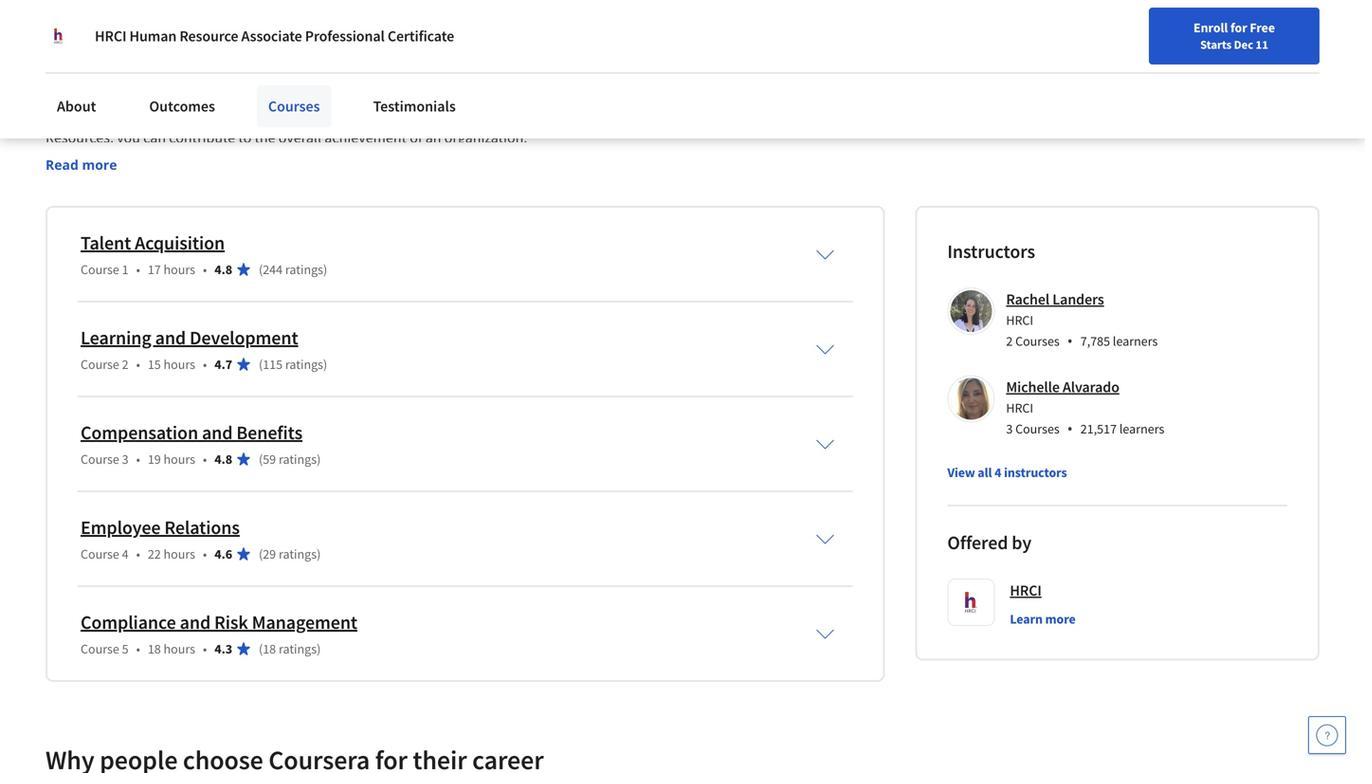 Task type: describe. For each thing, give the bounding box(es) containing it.
coursera image
[[23, 53, 143, 84]]

( for learning and development
[[259, 356, 263, 373]]

hours for compliance
[[164, 640, 195, 657]]

ratings for compliance and risk management
[[279, 640, 317, 657]]

benefits
[[237, 421, 303, 444]]

and for risk
[[180, 610, 211, 634]]

individuals link
[[23, 0, 134, 38]]

1 18 from the left
[[148, 640, 161, 657]]

4 inside button
[[995, 464, 1002, 481]]

4.6
[[215, 545, 232, 562]]

courses for michelle
[[1016, 420, 1060, 437]]

view all 4 instructors
[[948, 464, 1068, 481]]

course for employee relations
[[81, 545, 119, 562]]

find
[[875, 60, 899, 77]]

0 vertical spatial in
[[722, 82, 734, 101]]

testimonials link
[[362, 85, 467, 127]]

course for talent acquisition
[[81, 261, 119, 278]]

a right 'play'
[[653, 82, 661, 101]]

hrci up 'coursera' image
[[95, 27, 127, 46]]

( for talent acquisition
[[259, 261, 263, 278]]

and for benefits
[[202, 421, 233, 444]]

ratings for compensation and benefits
[[279, 451, 317, 468]]

michelle
[[1007, 377, 1060, 396]]

have
[[244, 82, 274, 101]]

impact
[[357, 82, 401, 101]]

0 horizontal spatial professional
[[46, 24, 186, 57]]

0 horizontal spatial in
[[689, 105, 701, 124]]

pursuing
[[576, 105, 632, 124]]

about
[[57, 97, 96, 116]]

and for development
[[155, 326, 186, 349]]

hours for talent
[[164, 261, 195, 278]]

rachel landers hrci 2 courses • 7,785 learners
[[1007, 290, 1159, 351]]

• left 19
[[136, 451, 140, 468]]

1 horizontal spatial resource
[[180, 27, 239, 46]]

course for compensation and benefits
[[81, 451, 119, 468]]

hours for compensation
[[164, 451, 195, 468]]

compliance and risk management link
[[81, 610, 358, 634]]

employee
[[81, 515, 161, 539]]

0 horizontal spatial 2
[[122, 356, 129, 373]]

for
[[1231, 19, 1248, 36]]

alvarado
[[1063, 377, 1120, 396]]

outcomes
[[149, 97, 215, 116]]

2 horizontal spatial human
[[704, 105, 751, 124]]

course 4 • 22 hours •
[[81, 545, 207, 562]]

) for compliance and risk management
[[317, 640, 321, 657]]

• left 4.7
[[203, 356, 207, 373]]

find your new career link
[[866, 57, 1003, 81]]

by
[[557, 105, 573, 124]]

employee relations link
[[81, 515, 240, 539]]

( for employee relations
[[259, 545, 263, 562]]

role
[[694, 82, 719, 101]]

and inside human resource professionals have a significant impact on an organization's success. they play a vital role in hiring the right people, developing employee policies, and creating a positive work culture. by pursuing a career in human resources, you can contribute to the overall achievement of an organization. read more
[[325, 105, 349, 124]]

course 3 • 19 hours •
[[81, 451, 207, 468]]

course for compliance and risk management
[[81, 640, 119, 657]]

ratings for employee relations
[[279, 545, 317, 562]]

learn more button
[[1011, 609, 1076, 628]]

michelle alvarado image
[[951, 378, 993, 420]]

significant
[[288, 82, 354, 101]]

4.8 for and
[[215, 451, 232, 468]]

help center image
[[1317, 724, 1339, 747]]

• down compensation and benefits
[[203, 451, 207, 468]]

course for learning and development
[[81, 356, 119, 373]]

professionals
[[156, 82, 241, 101]]

show notifications image
[[1145, 62, 1168, 84]]

developing
[[129, 105, 200, 124]]

( 18 ratings )
[[259, 640, 321, 657]]

( 115 ratings )
[[259, 356, 328, 373]]

development
[[190, 326, 298, 349]]

1 vertical spatial human
[[46, 82, 92, 101]]

17
[[148, 261, 161, 278]]

landers
[[1053, 290, 1105, 309]]

michelle alvarado link
[[1007, 377, 1120, 396]]

learn
[[1011, 610, 1043, 627]]

outcomes link
[[138, 85, 227, 127]]

talent acquisition
[[81, 231, 225, 255]]

view
[[948, 464, 976, 481]]

1 horizontal spatial certificate
[[388, 27, 454, 46]]

view all 4 instructors button
[[948, 463, 1068, 482]]

compensation and benefits link
[[81, 421, 303, 444]]

starts
[[1201, 37, 1232, 52]]

• left '22'
[[136, 545, 140, 562]]

compliance and risk management
[[81, 610, 358, 634]]

( for compensation and benefits
[[259, 451, 263, 468]]

3 inside michelle alvarado hrci 3 courses • 21,517 learners
[[1007, 420, 1013, 437]]

policies,
[[269, 105, 322, 124]]

learning
[[81, 326, 151, 349]]

rachel
[[1007, 290, 1050, 309]]

michelle alvarado hrci 3 courses • 21,517 learners
[[1007, 377, 1165, 439]]

career
[[646, 105, 686, 124]]

on
[[404, 82, 421, 101]]

• left 4.6 at bottom left
[[203, 545, 207, 562]]

talent acquisition link
[[81, 231, 225, 255]]

english
[[1038, 59, 1084, 78]]

talent
[[81, 231, 131, 255]]

) for learning and development
[[324, 356, 328, 373]]

0 horizontal spatial 5
[[122, 640, 129, 657]]

to
[[238, 128, 252, 147]]

• down acquisition
[[203, 261, 207, 278]]

hrci image
[[46, 23, 72, 49]]

learn more
[[1011, 610, 1076, 627]]

organization's
[[443, 82, 531, 101]]

instructors
[[948, 239, 1036, 263]]

employee relations
[[81, 515, 240, 539]]

relations
[[164, 515, 240, 539]]

compliance
[[81, 610, 176, 634]]

ratings for talent acquisition
[[285, 261, 324, 278]]

they
[[589, 82, 620, 101]]

new
[[930, 60, 955, 77]]

1 horizontal spatial 5
[[327, 24, 341, 57]]

offered by
[[948, 531, 1032, 554]]

contribute
[[169, 128, 235, 147]]

read
[[46, 156, 79, 174]]

course 5 • 18 hours •
[[81, 640, 207, 657]]

career
[[957, 60, 994, 77]]

compensation and benefits
[[81, 421, 303, 444]]

vital
[[664, 82, 691, 101]]

learning and development
[[81, 326, 298, 349]]

22
[[148, 545, 161, 562]]



Task type: locate. For each thing, give the bounding box(es) containing it.
ratings right 29
[[279, 545, 317, 562]]

2 down rachel
[[1007, 332, 1013, 349]]

0 vertical spatial courses
[[268, 97, 320, 116]]

hrci human resource associate professional certificate
[[95, 27, 454, 46]]

course left 1
[[81, 261, 119, 278]]

5 ( from the top
[[259, 640, 263, 657]]

learners for landers
[[1114, 332, 1159, 349]]

courses inside michelle alvarado hrci 3 courses • 21,517 learners
[[1016, 420, 1060, 437]]

a
[[277, 82, 285, 101], [653, 82, 661, 101], [407, 105, 414, 124], [635, 105, 643, 124]]

4.7
[[215, 356, 232, 373]]

play
[[623, 82, 650, 101]]

management
[[252, 610, 358, 634]]

•
[[136, 261, 140, 278], [203, 261, 207, 278], [1068, 331, 1074, 351], [136, 356, 140, 373], [203, 356, 207, 373], [1068, 418, 1074, 439], [136, 451, 140, 468], [203, 451, 207, 468], [136, 545, 140, 562], [203, 545, 207, 562], [136, 640, 140, 657], [203, 640, 207, 657]]

hours for learning
[[164, 356, 195, 373]]

culture.
[[505, 105, 554, 124]]

1 vertical spatial in
[[689, 105, 701, 124]]

) for compensation and benefits
[[317, 451, 321, 468]]

) for employee relations
[[317, 545, 321, 562]]

2 vertical spatial courses
[[1016, 420, 1060, 437]]

course down compensation
[[81, 451, 119, 468]]

2 ( from the top
[[259, 356, 263, 373]]

) right 29
[[317, 545, 321, 562]]

19
[[148, 451, 161, 468]]

4.8 down compensation and benefits
[[215, 451, 232, 468]]

5 hours from the top
[[164, 640, 195, 657]]

) right 115
[[324, 356, 328, 373]]

ratings right 115
[[285, 356, 324, 373]]

(
[[259, 261, 263, 278], [259, 356, 263, 373], [259, 451, 263, 468], [259, 545, 263, 562], [259, 640, 263, 657]]

individuals
[[51, 9, 126, 28]]

1 horizontal spatial human
[[129, 27, 177, 46]]

4 hours from the top
[[164, 545, 195, 562]]

1 vertical spatial resource
[[95, 82, 153, 101]]

( for compliance and risk management
[[259, 640, 263, 657]]

certificate
[[191, 24, 308, 57], [388, 27, 454, 46]]

enroll
[[1194, 19, 1229, 36]]

1 vertical spatial the
[[255, 128, 276, 147]]

course 2 • 15 hours •
[[81, 356, 207, 373]]

course 1 • 17 hours •
[[81, 261, 207, 278]]

more inside human resource professionals have a significant impact on an organization's success. they play a vital role in hiring the right people, developing employee policies, and creating a positive work culture. by pursuing a career in human resources, you can contribute to the overall achievement of an organization. read more
[[82, 156, 117, 174]]

offered
[[948, 531, 1009, 554]]

success.
[[534, 82, 586, 101]]

1 vertical spatial 3
[[122, 451, 129, 468]]

( down benefits
[[259, 451, 263, 468]]

0 vertical spatial the
[[777, 82, 798, 101]]

in down role
[[689, 105, 701, 124]]

0 vertical spatial an
[[424, 82, 439, 101]]

1 vertical spatial 5
[[122, 640, 129, 657]]

an right the of
[[426, 128, 442, 147]]

1 ( from the top
[[259, 261, 263, 278]]

hours right 19
[[164, 451, 195, 468]]

testimonials
[[373, 97, 456, 116]]

courses for rachel
[[1016, 332, 1060, 349]]

certificate up 'have' on the top
[[191, 24, 308, 57]]

0 vertical spatial 5
[[327, 24, 341, 57]]

0 vertical spatial human
[[129, 27, 177, 46]]

hours for employee
[[164, 545, 195, 562]]

( 244 ratings )
[[259, 261, 328, 278]]

• down compliance
[[136, 640, 140, 657]]

course down compliance
[[81, 640, 119, 657]]

a down 'play'
[[635, 105, 643, 124]]

4.8
[[215, 261, 232, 278], [215, 451, 232, 468]]

resources,
[[46, 128, 114, 147]]

compensation
[[81, 421, 198, 444]]

1 course from the top
[[81, 261, 119, 278]]

ratings
[[285, 261, 324, 278], [285, 356, 324, 373], [279, 451, 317, 468], [279, 545, 317, 562], [279, 640, 317, 657]]

4 ( from the top
[[259, 545, 263, 562]]

and left risk
[[180, 610, 211, 634]]

-
[[314, 24, 322, 57]]

more inside button
[[1046, 610, 1076, 627]]

0 horizontal spatial resource
[[95, 82, 153, 101]]

more right the learn
[[1046, 610, 1076, 627]]

learning and development link
[[81, 326, 298, 349]]

0 vertical spatial 4
[[995, 464, 1002, 481]]

0 horizontal spatial 4
[[122, 545, 129, 562]]

4.8 left 244
[[215, 261, 232, 278]]

1 vertical spatial 4.8
[[215, 451, 232, 468]]

2 vertical spatial human
[[704, 105, 751, 124]]

3 course from the top
[[81, 451, 119, 468]]

0 vertical spatial 3
[[1007, 420, 1013, 437]]

• left 21,517
[[1068, 418, 1074, 439]]

( 59 ratings )
[[259, 451, 321, 468]]

1 horizontal spatial in
[[722, 82, 734, 101]]

course
[[346, 24, 421, 57]]

achievement
[[325, 128, 407, 147]]

) right 59 at the bottom of page
[[317, 451, 321, 468]]

english button
[[1003, 38, 1118, 100]]

and up 15
[[155, 326, 186, 349]]

( right 4.3
[[259, 640, 263, 657]]

0 horizontal spatial the
[[255, 128, 276, 147]]

0 horizontal spatial 18
[[148, 640, 161, 657]]

more down resources,
[[82, 156, 117, 174]]

0 horizontal spatial certificate
[[191, 24, 308, 57]]

) right 244
[[324, 261, 328, 278]]

1 vertical spatial more
[[1046, 610, 1076, 627]]

by
[[1012, 531, 1032, 554]]

1 vertical spatial an
[[426, 128, 442, 147]]

1 horizontal spatial 3
[[1007, 420, 1013, 437]]

• left 4.3
[[203, 640, 207, 657]]

hours left 4.3
[[164, 640, 195, 657]]

1 vertical spatial 4
[[122, 545, 129, 562]]

all
[[978, 464, 993, 481]]

hours
[[164, 261, 195, 278], [164, 356, 195, 373], [164, 451, 195, 468], [164, 545, 195, 562], [164, 640, 195, 657]]

learners right 21,517
[[1120, 420, 1165, 437]]

3 left 19
[[122, 451, 129, 468]]

0 horizontal spatial human
[[46, 82, 92, 101]]

5 down compliance
[[122, 640, 129, 657]]

• left 7,785
[[1068, 331, 1074, 351]]

enroll for free starts dec 11
[[1194, 19, 1276, 52]]

4.8 for acquisition
[[215, 261, 232, 278]]

rachel landers link
[[1007, 290, 1105, 309]]

associate
[[241, 27, 302, 46]]

4 course from the top
[[81, 545, 119, 562]]

0 vertical spatial more
[[82, 156, 117, 174]]

professional up significant
[[305, 27, 385, 46]]

4 down employee
[[122, 545, 129, 562]]

a right 'have' on the top
[[277, 82, 285, 101]]

certificate up on
[[388, 27, 454, 46]]

learners inside rachel landers hrci 2 courses • 7,785 learners
[[1114, 332, 1159, 349]]

acquisition
[[135, 231, 225, 255]]

course down employee
[[81, 545, 119, 562]]

hours right '22'
[[164, 545, 195, 562]]

18 down "management"
[[263, 640, 276, 657]]

1 vertical spatial learners
[[1120, 420, 1165, 437]]

human down role
[[704, 105, 751, 124]]

115
[[263, 356, 283, 373]]

) for talent acquisition
[[324, 261, 328, 278]]

0 horizontal spatial 3
[[122, 451, 129, 468]]

hrci inside michelle alvarado hrci 3 courses • 21,517 learners
[[1007, 399, 1034, 416]]

read more button
[[46, 155, 117, 174]]

work
[[470, 105, 502, 124]]

2 4.8 from the top
[[215, 451, 232, 468]]

human up "right"
[[46, 82, 92, 101]]

series
[[426, 24, 493, 57]]

a down on
[[407, 105, 414, 124]]

courses up overall
[[268, 97, 320, 116]]

) down "management"
[[317, 640, 321, 657]]

( down development in the left of the page
[[259, 356, 263, 373]]

ratings for learning and development
[[285, 356, 324, 373]]

course down learning
[[81, 356, 119, 373]]

and left benefits
[[202, 421, 233, 444]]

2 hours from the top
[[164, 356, 195, 373]]

244
[[263, 261, 283, 278]]

1
[[122, 261, 129, 278]]

hrci up the learn
[[1011, 581, 1042, 600]]

0 vertical spatial 4.8
[[215, 261, 232, 278]]

• right 1
[[136, 261, 140, 278]]

instructors
[[1005, 464, 1068, 481]]

rachel landers image
[[951, 290, 993, 332]]

• inside rachel landers hrci 2 courses • 7,785 learners
[[1068, 331, 1074, 351]]

the right "hiring"
[[777, 82, 798, 101]]

1 horizontal spatial more
[[1046, 610, 1076, 627]]

professional up "people,"
[[46, 24, 186, 57]]

you
[[117, 128, 140, 147]]

( 29 ratings )
[[259, 545, 321, 562]]

3 up view all 4 instructors
[[1007, 420, 1013, 437]]

hiring
[[737, 82, 774, 101]]

hrci link
[[1011, 579, 1042, 602]]

in right role
[[722, 82, 734, 101]]

• left 15
[[136, 356, 140, 373]]

learners for alvarado
[[1120, 420, 1165, 437]]

2 18 from the left
[[263, 640, 276, 657]]

None search field
[[270, 50, 583, 88]]

an
[[424, 82, 439, 101], [426, 128, 442, 147]]

your
[[902, 60, 927, 77]]

human resource professionals have a significant impact on an organization's success. they play a vital role in hiring the right people, developing employee policies, and creating a positive work culture. by pursuing a career in human resources, you can contribute to the overall achievement of an organization. read more
[[46, 82, 801, 174]]

courses down rachel
[[1016, 332, 1060, 349]]

0 vertical spatial 2
[[1007, 332, 1013, 349]]

5 right -
[[327, 24, 341, 57]]

resource up professionals
[[180, 27, 239, 46]]

1 vertical spatial 2
[[122, 356, 129, 373]]

resource inside human resource professionals have a significant impact on an organization's success. they play a vital role in hiring the right people, developing employee policies, and creating a positive work culture. by pursuing a career in human resources, you can contribute to the overall achievement of an organization. read more
[[95, 82, 153, 101]]

courses inside rachel landers hrci 2 courses • 7,785 learners
[[1016, 332, 1060, 349]]

4 right all in the right bottom of the page
[[995, 464, 1002, 481]]

5 course from the top
[[81, 640, 119, 657]]

1 horizontal spatial 18
[[263, 640, 276, 657]]

resource up "people,"
[[95, 82, 153, 101]]

2 course from the top
[[81, 356, 119, 373]]

can
[[143, 128, 166, 147]]

the right the to
[[255, 128, 276, 147]]

ratings right 59 at the bottom of page
[[279, 451, 317, 468]]

hrci inside rachel landers hrci 2 courses • 7,785 learners
[[1007, 312, 1034, 329]]

2 down learning
[[122, 356, 129, 373]]

human right individuals
[[129, 27, 177, 46]]

creating
[[352, 105, 404, 124]]

an right on
[[424, 82, 439, 101]]

1 horizontal spatial 2
[[1007, 332, 1013, 349]]

dec
[[1235, 37, 1254, 52]]

human
[[129, 27, 177, 46], [46, 82, 92, 101], [704, 105, 751, 124]]

7,785
[[1081, 332, 1111, 349]]

1 hours from the top
[[164, 261, 195, 278]]

1 4.8 from the top
[[215, 261, 232, 278]]

( up development in the left of the page
[[259, 261, 263, 278]]

( right 4.6 at bottom left
[[259, 545, 263, 562]]

29
[[263, 545, 276, 562]]

professional certificate - 5 course series
[[46, 24, 493, 57]]

4.3
[[215, 640, 232, 657]]

18 down compliance
[[148, 640, 161, 657]]

5
[[327, 24, 341, 57], [122, 640, 129, 657]]

1 horizontal spatial the
[[777, 82, 798, 101]]

employee
[[203, 105, 266, 124]]

overall
[[279, 128, 322, 147]]

)
[[324, 261, 328, 278], [324, 356, 328, 373], [317, 451, 321, 468], [317, 545, 321, 562], [317, 640, 321, 657]]

hours right 15
[[164, 356, 195, 373]]

hrci down rachel
[[1007, 312, 1034, 329]]

hrci down michelle
[[1007, 399, 1034, 416]]

3 hours from the top
[[164, 451, 195, 468]]

1 vertical spatial courses
[[1016, 332, 1060, 349]]

3 ( from the top
[[259, 451, 263, 468]]

hours right 17
[[164, 261, 195, 278]]

courses link
[[257, 85, 332, 127]]

right
[[46, 105, 76, 124]]

0 vertical spatial resource
[[180, 27, 239, 46]]

21,517
[[1081, 420, 1117, 437]]

learners inside michelle alvarado hrci 3 courses • 21,517 learners
[[1120, 420, 1165, 437]]

1 horizontal spatial 4
[[995, 464, 1002, 481]]

positive
[[417, 105, 467, 124]]

courses down michelle
[[1016, 420, 1060, 437]]

0 vertical spatial learners
[[1114, 332, 1159, 349]]

people,
[[79, 105, 126, 124]]

ratings down "management"
[[279, 640, 317, 657]]

0 horizontal spatial more
[[82, 156, 117, 174]]

and down significant
[[325, 105, 349, 124]]

learners right 7,785
[[1114, 332, 1159, 349]]

2 inside rachel landers hrci 2 courses • 7,785 learners
[[1007, 332, 1013, 349]]

ratings right 244
[[285, 261, 324, 278]]

• inside michelle alvarado hrci 3 courses • 21,517 learners
[[1068, 418, 1074, 439]]

1 horizontal spatial professional
[[305, 27, 385, 46]]



Task type: vqa. For each thing, say whether or not it's contained in the screenshot.


